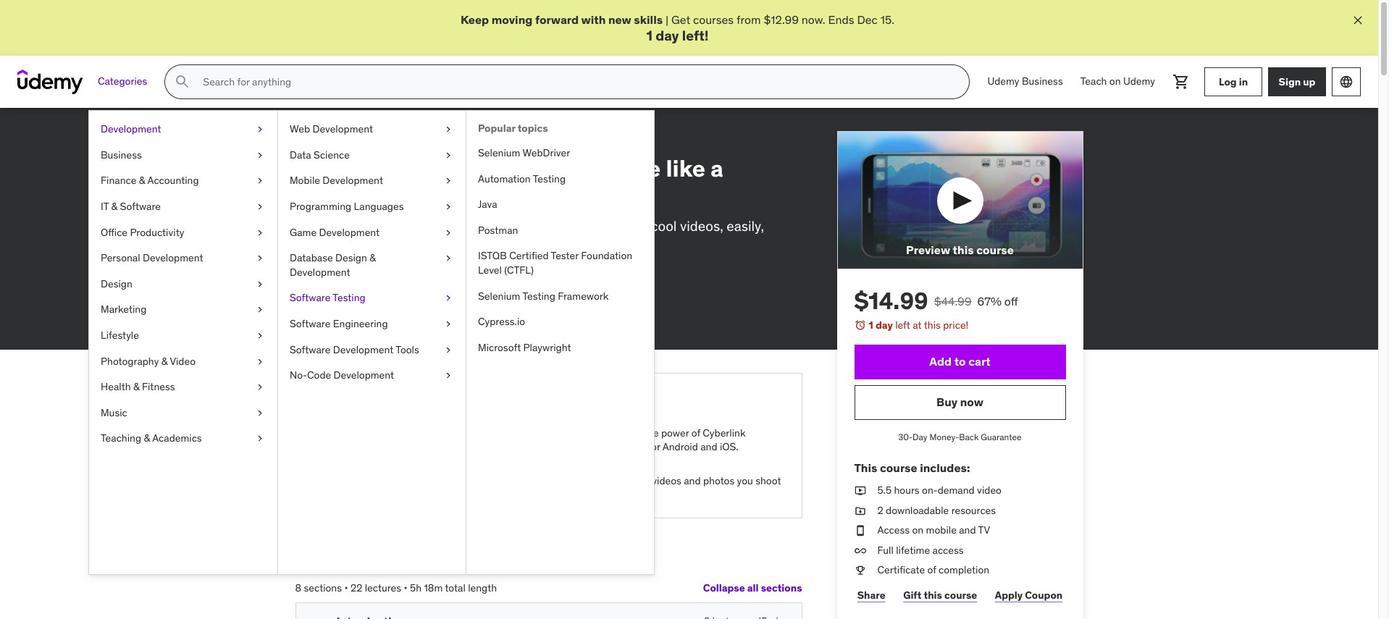 Task type: locate. For each thing, give the bounding box(es) containing it.
to left utilize
[[603, 426, 613, 439]]

1 horizontal spatial android
[[663, 441, 698, 454]]

xsmall image inside business link
[[254, 148, 266, 163]]

2 vertical spatial this
[[924, 589, 942, 602]]

1 horizontal spatial powerdirector
[[581, 441, 646, 454]]

1 horizontal spatial business
[[1022, 75, 1063, 88]]

web
[[290, 123, 310, 136]]

xsmall image for database design & development
[[443, 251, 454, 266]]

english for english
[[437, 307, 470, 320]]

demand
[[938, 484, 975, 497]]

utilize
[[615, 426, 642, 439]]

0 vertical spatial selenium
[[478, 146, 520, 159]]

on up masterpiece.
[[337, 441, 348, 454]]

to down the that
[[420, 489, 429, 502]]

up
[[1303, 75, 1316, 88]]

java
[[478, 198, 497, 211]]

for inside how to utilize the power of cyberlink powerdirector for android and ios.
[[648, 441, 660, 454]]

xsmall image for software development tools
[[443, 343, 454, 357]]

1 vertical spatial photography & video
[[101, 355, 196, 368]]

xsmall image for programming languages
[[443, 200, 454, 214]]

in
[[1239, 75, 1248, 88]]

1 right "alarm" image
[[869, 319, 874, 332]]

1 horizontal spatial a
[[711, 154, 724, 183]]

shoot
[[502, 426, 527, 439], [756, 475, 781, 488]]

this right the gift at the right of page
[[924, 589, 942, 602]]

(15 ratings)
[[367, 267, 416, 280]]

videos down video design link
[[427, 154, 500, 183]]

videos up help
[[451, 426, 481, 439]]

a right into
[[423, 441, 428, 454]]

powerdirector
[[384, 217, 472, 235], [581, 441, 646, 454]]

xsmall image inside database design & development link
[[443, 251, 454, 266]]

1/2022
[[375, 307, 408, 320]]

phone up masterpiece.
[[372, 441, 401, 454]]

to inside other useful apps that will help take your video productions to the next level.
[[420, 489, 429, 502]]

framework
[[558, 289, 609, 302]]

0 vertical spatial day
[[656, 27, 679, 44]]

xsmall image inside health & fitness link
[[254, 380, 266, 395]]

0 horizontal spatial phone
[[372, 441, 401, 454]]

automation testing
[[478, 172, 566, 185]]

xsmall image for web development
[[443, 123, 454, 137]]

software up "code"
[[290, 343, 331, 356]]

how for professional
[[295, 154, 345, 183]]

powerdirector up cheaply
[[384, 217, 472, 235]]

development up programming languages
[[323, 174, 383, 187]]

1 vertical spatial photography & video link
[[89, 349, 277, 375]]

to up masterpiece.
[[359, 426, 368, 439]]

the inside other useful apps that will help take your video productions to the next level.
[[431, 489, 446, 502]]

tools
[[396, 343, 419, 356]]

gift this course
[[903, 589, 977, 602]]

1 horizontal spatial design
[[335, 251, 367, 265]]

0 vertical spatial edit
[[378, 154, 422, 183]]

on inside how to edit the videos and photos you shoot on your phone.
[[581, 489, 592, 502]]

xsmall image for no-code development
[[443, 369, 454, 383]]

1 vertical spatial shoot
[[756, 475, 781, 488]]

0 horizontal spatial edit
[[378, 154, 422, 183]]

0 vertical spatial professional
[[295, 181, 433, 211]]

xsmall image inside no-code development link
[[443, 369, 454, 383]]

android down power
[[663, 441, 698, 454]]

photos inside how to make photos and videos you shoot on your phone into a professional masterpiece.
[[398, 426, 429, 439]]

for
[[475, 217, 492, 235], [648, 441, 660, 454]]

software down "created"
[[290, 317, 331, 330]]

photos inside how to edit the videos and photos you shoot on your phone.
[[703, 475, 735, 488]]

xsmall image inside programming languages link
[[443, 200, 454, 214]]

this right the preview
[[953, 243, 974, 257]]

on left phone.
[[581, 489, 592, 502]]

0 vertical spatial this
[[953, 243, 974, 257]]

edit up languages
[[378, 154, 422, 183]]

personal development
[[101, 251, 203, 265]]

0 vertical spatial course
[[977, 243, 1014, 257]]

to right science
[[350, 154, 373, 183]]

the up phone.
[[635, 475, 650, 488]]

make left the cool
[[614, 217, 648, 235]]

microsoft playwright
[[478, 341, 571, 354]]

0 vertical spatial photography & video link
[[295, 128, 396, 146]]

xsmall image for data science
[[443, 148, 454, 163]]

0 horizontal spatial of
[[692, 426, 700, 439]]

no-code development link
[[278, 363, 466, 389]]

it & software link
[[89, 194, 277, 220]]

lifetime
[[896, 544, 930, 557]]

photography up health & fitness
[[101, 355, 159, 368]]

course inside button
[[977, 243, 1014, 257]]

15.
[[881, 12, 895, 27]]

this course includes:
[[854, 461, 970, 475]]

shoot inside how to make photos and videos you shoot on your phone into a professional masterpiece.
[[502, 426, 527, 439]]

0 horizontal spatial udemy
[[988, 75, 1020, 88]]

0 vertical spatial a
[[711, 154, 724, 183]]

xsmall image inside data science link
[[443, 148, 454, 163]]

xsmall image for business
[[254, 148, 266, 163]]

xsmall image inside software development tools link
[[443, 343, 454, 357]]

of right power
[[692, 426, 700, 439]]

0 horizontal spatial android
[[495, 217, 544, 235]]

videos inside how to edit videos on your phone like a professional use cyberlink powerdirector for android and ios to make cool videos, easily, quickly, and cheaply on phones and tablets
[[427, 154, 500, 183]]

selenium for selenium testing framework
[[478, 289, 520, 302]]

and up will
[[432, 426, 449, 439]]

for inside how to edit videos on your phone like a professional use cyberlink powerdirector for android and ios to make cool videos, easily, quickly, and cheaply on phones and tablets
[[475, 217, 492, 235]]

0 horizontal spatial cyberlink
[[322, 217, 381, 235]]

english [auto]
[[499, 307, 562, 320]]

downloadable
[[886, 504, 949, 517]]

now.
[[802, 12, 826, 27]]

& for teaching & academics link
[[144, 432, 150, 445]]

access
[[933, 544, 964, 557]]

and left ios.
[[701, 441, 718, 454]]

0 vertical spatial business
[[1022, 75, 1063, 88]]

easily,
[[727, 217, 764, 235]]

xsmall image for health & fitness
[[254, 380, 266, 395]]

to for how to utilize the power of cyberlink powerdirector for android and ios.
[[603, 426, 613, 439]]

this for gift
[[924, 589, 942, 602]]

sections inside dropdown button
[[761, 582, 802, 595]]

finance & accounting
[[101, 174, 199, 187]]

make inside how to edit videos on your phone like a professional use cyberlink powerdirector for android and ios to make cool videos, easily, quickly, and cheaply on phones and tablets
[[614, 217, 648, 235]]

and inside how to utilize the power of cyberlink powerdirector for android and ios.
[[701, 441, 718, 454]]

design up (15
[[335, 251, 367, 265]]

of down full lifetime access
[[928, 564, 936, 577]]

1 horizontal spatial english
[[499, 307, 533, 320]]

1 horizontal spatial edit
[[615, 475, 633, 488]]

0 vertical spatial photography & video
[[295, 131, 396, 144]]

development up science
[[313, 123, 373, 136]]

0 horizontal spatial business
[[101, 148, 142, 161]]

english right closed captions icon on the left of page
[[499, 307, 533, 320]]

xsmall image inside "marketing" link
[[254, 303, 266, 317]]

0 horizontal spatial for
[[475, 217, 492, 235]]

0 horizontal spatial photography & video link
[[89, 349, 277, 375]]

& inside teaching & academics link
[[144, 432, 150, 445]]

to right ios
[[598, 217, 611, 235]]

& right health
[[133, 380, 139, 393]]

0 vertical spatial design
[[444, 131, 477, 144]]

1 vertical spatial for
[[648, 441, 660, 454]]

1 vertical spatial design
[[335, 251, 367, 265]]

to inside how to edit the videos and photos you shoot on your phone.
[[603, 475, 613, 488]]

design left popular
[[444, 131, 477, 144]]

0 vertical spatial for
[[475, 217, 492, 235]]

1 vertical spatial edit
[[615, 475, 633, 488]]

powerdirector down utilize
[[581, 441, 646, 454]]

the inside how to edit the videos and photos you shoot on your phone.
[[635, 475, 650, 488]]

finance & accounting link
[[89, 168, 277, 194]]

log in
[[1219, 75, 1248, 88]]

1 selenium from the top
[[478, 146, 520, 159]]

preview this course
[[906, 243, 1014, 257]]

phones
[[440, 236, 486, 254]]

0 vertical spatial cyberlink
[[322, 217, 381, 235]]

1 vertical spatial videos
[[451, 426, 481, 439]]

photography & video up health & fitness
[[101, 355, 196, 368]]

add to cart button
[[854, 345, 1066, 380]]

how inside how to utilize the power of cyberlink powerdirector for android and ios.
[[581, 426, 601, 439]]

development down programming languages
[[319, 226, 380, 239]]

0 horizontal spatial photography
[[101, 355, 159, 368]]

how to utilize the power of cyberlink powerdirector for android and ios.
[[581, 426, 746, 454]]

day down |
[[656, 27, 679, 44]]

your inside how to edit videos on your phone like a professional use cyberlink powerdirector for android and ios to make cool videos, easily, quickly, and cheaply on phones and tablets
[[538, 154, 586, 183]]

xsmall image for personal development
[[254, 251, 266, 266]]

software for software development tools
[[290, 343, 331, 356]]

to inside button
[[955, 355, 966, 369]]

xsmall image inside finance & accounting link
[[254, 174, 266, 188]]

cyberlink up ios.
[[703, 426, 746, 439]]

edit for videos
[[378, 154, 422, 183]]

a right the like
[[711, 154, 724, 183]]

english
[[437, 307, 470, 320], [499, 307, 533, 320]]

xsmall image inside music link
[[254, 406, 266, 420]]

0 vertical spatial the
[[644, 426, 659, 439]]

1 vertical spatial you
[[737, 475, 753, 488]]

0 horizontal spatial english
[[437, 307, 470, 320]]

2 udemy from the left
[[1124, 75, 1155, 88]]

photos
[[398, 426, 429, 439], [703, 475, 735, 488]]

courses
[[693, 12, 734, 27]]

cool
[[651, 217, 677, 235]]

development down the office productivity link on the left top of the page
[[143, 251, 203, 265]]

0 vertical spatial videos
[[427, 154, 500, 183]]

log in link
[[1205, 68, 1263, 96]]

how for on
[[581, 475, 601, 488]]

game
[[290, 226, 317, 239]]

5.5 hours on-demand video
[[878, 484, 1002, 497]]

new
[[608, 12, 632, 27]]

design for video
[[444, 131, 477, 144]]

0 horizontal spatial make
[[371, 426, 396, 439]]

to inside how to make photos and videos you shoot on your phone into a professional masterpiece.
[[359, 426, 368, 439]]

0 horizontal spatial •
[[344, 581, 348, 594]]

0 vertical spatial phone
[[591, 154, 661, 183]]

0 horizontal spatial shoot
[[502, 426, 527, 439]]

67%
[[978, 294, 1002, 309]]

& for 'it & software' link
[[111, 200, 118, 213]]

timothy
[[347, 287, 383, 300]]

make up masterpiece.
[[371, 426, 396, 439]]

course up hours
[[880, 461, 918, 475]]

testing down webdriver
[[533, 172, 566, 185]]

1 horizontal spatial photography & video
[[295, 131, 396, 144]]

design link
[[89, 271, 277, 297]]

data science link
[[278, 143, 466, 168]]

development inside software development tools link
[[333, 343, 394, 356]]

xsmall image inside web development link
[[443, 123, 454, 137]]

2 sections from the left
[[761, 582, 802, 595]]

coupon
[[1025, 589, 1063, 602]]

& up (15
[[370, 251, 376, 265]]

how inside how to edit videos on your phone like a professional use cyberlink powerdirector for android and ios to make cool videos, easily, quickly, and cheaply on phones and tablets
[[295, 154, 345, 183]]

sign up
[[1279, 75, 1316, 88]]

xsmall image inside development link
[[254, 123, 266, 137]]

development inside game development link
[[319, 226, 380, 239]]

1 horizontal spatial for
[[648, 441, 660, 454]]

and left ios
[[547, 217, 570, 235]]

your left phone.
[[594, 489, 614, 502]]

2 english from the left
[[499, 307, 533, 320]]

powerdirector inside how to utilize the power of cyberlink powerdirector for android and ios.
[[581, 441, 646, 454]]

game development link
[[278, 220, 466, 246]]

of inside how to utilize the power of cyberlink powerdirector for android and ios.
[[692, 426, 700, 439]]

the down will
[[431, 489, 446, 502]]

2 vertical spatial course
[[945, 589, 977, 602]]

java link
[[467, 192, 654, 218]]

selenium up closed captions icon on the left of page
[[478, 289, 520, 302]]

for down java at left top
[[475, 217, 492, 235]]

photography & video link
[[295, 128, 396, 146], [89, 349, 277, 375]]

design inside database design & development
[[335, 251, 367, 265]]

1 vertical spatial professional
[[431, 441, 486, 454]]

(ctfl)
[[504, 264, 534, 277]]

your inside other useful apps that will help take your video productions to the next level.
[[501, 475, 521, 488]]

1 english from the left
[[437, 307, 470, 320]]

video down other
[[337, 489, 361, 502]]

• left 22
[[344, 581, 348, 594]]

to left cart
[[955, 355, 966, 369]]

preview this course button
[[837, 131, 1083, 270]]

make
[[614, 217, 648, 235], [371, 426, 396, 439]]

photography
[[295, 131, 358, 144], [101, 355, 159, 368]]

& inside health & fitness link
[[133, 380, 139, 393]]

xsmall image
[[254, 123, 266, 137], [443, 174, 454, 188], [254, 200, 266, 214], [443, 200, 454, 214], [254, 226, 266, 240], [443, 226, 454, 240], [254, 303, 266, 317], [443, 317, 454, 331], [254, 329, 266, 343], [443, 369, 454, 383], [854, 504, 866, 518], [854, 524, 866, 538]]

editing
[[525, 131, 560, 144]]

1 vertical spatial the
[[635, 475, 650, 488]]

edit inside how to edit the videos and photos you shoot on your phone.
[[615, 475, 633, 488]]

1 day left at this price!
[[869, 319, 969, 332]]

selenium down popular
[[478, 146, 520, 159]]

0 vertical spatial of
[[692, 426, 700, 439]]

photography & video link up science
[[295, 128, 396, 146]]

log
[[1219, 75, 1237, 88]]

a inside how to make photos and videos you shoot on your phone into a professional masterpiece.
[[423, 441, 428, 454]]

0 horizontal spatial you
[[483, 426, 499, 439]]

development inside database design & development
[[290, 266, 350, 279]]

how inside how to make photos and videos you shoot on your phone into a professional masterpiece.
[[337, 426, 357, 439]]

the inside how to utilize the power of cyberlink powerdirector for android and ios.
[[644, 426, 659, 439]]

android inside how to utilize the power of cyberlink powerdirector for android and ios.
[[663, 441, 698, 454]]

english left closed captions icon on the left of page
[[437, 307, 470, 320]]

1 horizontal spatial 1
[[869, 319, 874, 332]]

videos inside how to edit the videos and photos you shoot on your phone.
[[652, 475, 682, 488]]

preview
[[906, 243, 950, 257]]

timothy maxwell link
[[347, 287, 422, 300]]

and down how to utilize the power of cyberlink powerdirector for android and ios.
[[684, 475, 701, 488]]

1 horizontal spatial photography
[[295, 131, 358, 144]]

health & fitness link
[[89, 375, 277, 400]]

0 horizontal spatial a
[[423, 441, 428, 454]]

automation testing link
[[467, 166, 654, 192]]

2 vertical spatial the
[[431, 489, 446, 502]]

no-
[[290, 369, 307, 382]]

0 horizontal spatial video
[[337, 489, 361, 502]]

design down personal
[[101, 277, 132, 290]]

health & fitness
[[101, 380, 175, 393]]

1 horizontal spatial cyberlink
[[703, 426, 746, 439]]

you
[[483, 426, 499, 439], [737, 475, 753, 488]]

1 horizontal spatial shoot
[[756, 475, 781, 488]]

course for preview this course
[[977, 243, 1014, 257]]

android up tablets
[[495, 217, 544, 235]]

testing up updated
[[333, 291, 366, 305]]

photography & video up science
[[295, 131, 396, 144]]

business up finance
[[101, 148, 142, 161]]

quickly,
[[295, 236, 341, 254]]

updated
[[334, 307, 372, 320]]

into
[[403, 441, 421, 454]]

sections right 8
[[304, 581, 342, 594]]

alarm image
[[854, 320, 866, 331]]

xsmall image inside mobile development link
[[443, 174, 454, 188]]

xsmall image inside software engineering link
[[443, 317, 454, 331]]

udemy
[[988, 75, 1020, 88], [1124, 75, 1155, 88]]

1 vertical spatial photos
[[703, 475, 735, 488]]

xsmall image inside personal development link
[[254, 251, 266, 266]]

xsmall image inside software testing link
[[443, 291, 454, 306]]

1 horizontal spatial phone
[[591, 154, 661, 183]]

& right it
[[111, 200, 118, 213]]

day left the left
[[876, 319, 893, 332]]

1 horizontal spatial udemy
[[1124, 75, 1155, 88]]

1 vertical spatial of
[[928, 564, 936, 577]]

course
[[977, 243, 1014, 257], [880, 461, 918, 475], [945, 589, 977, 602]]

development down "database"
[[290, 266, 350, 279]]

& up mobile development link
[[360, 131, 367, 144]]

includes:
[[920, 461, 970, 475]]

1 vertical spatial 1
[[869, 319, 874, 332]]

0 horizontal spatial day
[[656, 27, 679, 44]]

this inside button
[[953, 243, 974, 257]]

0 horizontal spatial photography & video
[[101, 355, 196, 368]]

development
[[101, 123, 161, 136], [313, 123, 373, 136], [323, 174, 383, 187], [319, 226, 380, 239], [143, 251, 203, 265], [290, 266, 350, 279], [333, 343, 394, 356], [334, 369, 394, 382]]

1 vertical spatial selenium
[[478, 289, 520, 302]]

& right the teaching
[[144, 432, 150, 445]]

software for software engineering
[[290, 317, 331, 330]]

xsmall image inside lifestyle link
[[254, 329, 266, 343]]

length
[[468, 581, 497, 594]]

• left 5h 18m
[[404, 581, 408, 594]]

& for finance & accounting link
[[139, 174, 145, 187]]

office productivity link
[[89, 220, 277, 246]]

testing for selenium
[[523, 289, 556, 302]]

xsmall image for office productivity
[[254, 226, 266, 240]]

development down 'categories' dropdown button
[[101, 123, 161, 136]]

this for preview
[[953, 243, 974, 257]]

tablets
[[515, 236, 558, 254]]

2 vertical spatial design
[[101, 277, 132, 290]]

course for gift this course
[[945, 589, 977, 602]]

how inside how to edit the videos and photos you shoot on your phone.
[[581, 475, 601, 488]]

xsmall image inside the office productivity link
[[254, 226, 266, 240]]

xsmall image inside 'it & software' link
[[254, 200, 266, 214]]

video up selenium webdriver
[[495, 131, 522, 144]]

on down downloadable
[[912, 524, 924, 537]]

1 vertical spatial powerdirector
[[581, 441, 646, 454]]

1 horizontal spatial you
[[737, 475, 753, 488]]

automation
[[478, 172, 531, 185]]

video up mobile development link
[[369, 131, 396, 144]]

& up the fitness
[[161, 355, 168, 368]]

1 vertical spatial make
[[371, 426, 396, 439]]

foundation
[[581, 249, 633, 263]]

& inside 'it & software' link
[[111, 200, 118, 213]]

level.
[[471, 489, 494, 502]]

development down engineering
[[333, 343, 394, 356]]

1 vertical spatial cyberlink
[[703, 426, 746, 439]]

course down completion
[[945, 589, 977, 602]]

your up masterpiece.
[[350, 441, 370, 454]]

phone left the like
[[591, 154, 661, 183]]

edit inside how to edit videos on your phone like a professional use cyberlink powerdirector for android and ios to make cool videos, easily, quickly, and cheaply on phones and tablets
[[378, 154, 422, 183]]

video
[[977, 484, 1002, 497], [337, 489, 361, 502]]

xsmall image inside teaching & academics link
[[254, 432, 266, 446]]

no-code development
[[290, 369, 394, 382]]

sections right the all
[[761, 582, 802, 595]]

software up office productivity
[[120, 200, 161, 213]]

course up 67%
[[977, 243, 1014, 257]]

android inside how to edit videos on your phone like a professional use cyberlink powerdirector for android and ios to make cool videos, easily, quickly, and cheaply on phones and tablets
[[495, 217, 544, 235]]

1 horizontal spatial sections
[[761, 582, 802, 595]]

0 vertical spatial 1
[[646, 27, 653, 44]]

for up how to edit the videos and photos you shoot on your phone. at the bottom of the page
[[648, 441, 660, 454]]

0 horizontal spatial photos
[[398, 426, 429, 439]]

and up (15
[[345, 236, 368, 254]]

your up java link
[[538, 154, 586, 183]]

xsmall image
[[443, 123, 454, 137], [480, 132, 492, 144], [254, 148, 266, 163], [443, 148, 454, 163], [254, 174, 266, 188], [254, 251, 266, 266], [443, 251, 454, 266], [254, 277, 266, 291], [443, 291, 454, 306], [295, 308, 307, 320], [443, 343, 454, 357], [254, 355, 266, 369], [254, 380, 266, 395], [254, 406, 266, 420], [254, 432, 266, 446], [854, 484, 866, 498], [854, 544, 866, 558], [854, 564, 866, 578]]

this right at
[[924, 319, 941, 332]]

development down software development tools link
[[334, 369, 394, 382]]

videos down how to utilize the power of cyberlink powerdirector for android and ios.
[[652, 475, 682, 488]]

2 horizontal spatial design
[[444, 131, 477, 144]]

xsmall image inside design link
[[254, 277, 266, 291]]

0 vertical spatial shoot
[[502, 426, 527, 439]]

0 horizontal spatial sections
[[304, 581, 342, 594]]

software up last
[[290, 291, 331, 305]]

close image
[[1351, 13, 1366, 28]]

2 selenium from the top
[[478, 289, 520, 302]]

your right take
[[501, 475, 521, 488]]

1 inside keep moving forward with new skills | get courses from $12.99 now. ends dec 15. 1 day left!
[[646, 27, 653, 44]]

0 horizontal spatial 1
[[646, 27, 653, 44]]

to inside how to utilize the power of cyberlink powerdirector for android and ios.
[[603, 426, 613, 439]]

0 horizontal spatial powerdirector
[[384, 217, 472, 235]]

& inside finance & accounting link
[[139, 174, 145, 187]]

1 vertical spatial android
[[663, 441, 698, 454]]

you down ios.
[[737, 475, 753, 488]]

1 horizontal spatial of
[[928, 564, 936, 577]]

cyberlink down programming languages
[[322, 217, 381, 235]]

video left popular
[[414, 131, 441, 144]]

1 vertical spatial this
[[924, 319, 941, 332]]

1 horizontal spatial photos
[[703, 475, 735, 488]]

help
[[457, 475, 477, 488]]

2 vertical spatial videos
[[652, 475, 682, 488]]

xsmall image for software testing
[[443, 291, 454, 306]]

video design
[[414, 131, 477, 144]]

hours
[[894, 484, 920, 497]]

xsmall image inside game development link
[[443, 226, 454, 240]]

istqb certified tester foundation level (ctfl)
[[478, 249, 633, 277]]

0 vertical spatial you
[[483, 426, 499, 439]]

0 vertical spatial powerdirector
[[384, 217, 472, 235]]

professional inside how to edit videos on your phone like a professional use cyberlink powerdirector for android and ios to make cool videos, easily, quickly, and cheaply on phones and tablets
[[295, 181, 433, 211]]

photography & video link up the fitness
[[89, 349, 277, 375]]

cyberlink inside how to utilize the power of cyberlink powerdirector for android and ios.
[[703, 426, 746, 439]]

1 vertical spatial a
[[423, 441, 428, 454]]

0 vertical spatial make
[[614, 217, 648, 235]]

1 horizontal spatial make
[[614, 217, 648, 235]]

0 vertical spatial android
[[495, 217, 544, 235]]

1 down "skills"
[[646, 27, 653, 44]]

photography up science
[[295, 131, 358, 144]]

1 horizontal spatial •
[[404, 581, 408, 594]]

the right utilize
[[644, 426, 659, 439]]

phone inside how to make photos and videos you shoot on your phone into a professional masterpiece.
[[372, 441, 401, 454]]

0 vertical spatial photography
[[295, 131, 358, 144]]

photos down ios.
[[703, 475, 735, 488]]

1 vertical spatial phone
[[372, 441, 401, 454]]



Task type: vqa. For each thing, say whether or not it's contained in the screenshot.
Office Productivity's xsmall icon
yes



Task type: describe. For each thing, give the bounding box(es) containing it.
xsmall image for game development
[[443, 226, 454, 240]]

your inside how to make photos and videos you shoot on your phone into a professional masterpiece.
[[350, 441, 370, 454]]

your inside how to edit the videos and photos you shoot on your phone.
[[594, 489, 614, 502]]

categories button
[[89, 65, 156, 99]]

ios
[[573, 217, 595, 235]]

development inside no-code development link
[[334, 369, 394, 382]]

1 horizontal spatial day
[[876, 319, 893, 332]]

languages
[[354, 200, 404, 213]]

lifestyle link
[[89, 323, 277, 349]]

development inside development link
[[101, 123, 161, 136]]

certificate
[[878, 564, 925, 577]]

teaching & academics
[[101, 432, 202, 445]]

xsmall image for teaching & academics
[[254, 432, 266, 446]]

playwright
[[523, 341, 571, 354]]

mobile development
[[290, 174, 383, 187]]

30-day money-back guarantee
[[899, 432, 1022, 443]]

software testing link
[[278, 286, 466, 311]]

forward
[[535, 12, 579, 27]]

and inside how to edit the videos and photos you shoot on your phone.
[[684, 475, 701, 488]]

how for android
[[581, 426, 601, 439]]

students
[[438, 267, 478, 280]]

development inside mobile development link
[[323, 174, 383, 187]]

topics
[[518, 122, 548, 135]]

udemy business link
[[979, 65, 1072, 99]]

on inside how to make photos and videos you shoot on your phone into a professional masterpiece.
[[337, 441, 348, 454]]

development inside web development link
[[313, 123, 373, 136]]

programming languages
[[290, 200, 404, 213]]

will
[[440, 475, 454, 488]]

Search for anything text field
[[200, 70, 952, 94]]

xsmall image for finance & accounting
[[254, 174, 266, 188]]

xsmall image for marketing
[[254, 303, 266, 317]]

add
[[930, 355, 952, 369]]

marketing
[[101, 303, 147, 316]]

selenium for selenium webdriver
[[478, 146, 520, 159]]

1 • from the left
[[344, 581, 348, 594]]

testing for software
[[333, 291, 366, 305]]

(15
[[367, 267, 379, 280]]

videos,
[[680, 217, 723, 235]]

it
[[101, 200, 109, 213]]

choose a language image
[[1339, 75, 1354, 89]]

small image
[[313, 615, 328, 619]]

full
[[878, 544, 894, 557]]

programming
[[290, 200, 351, 213]]

design for database
[[335, 251, 367, 265]]

sign up link
[[1268, 68, 1326, 96]]

on up 161
[[422, 236, 437, 254]]

programming languages link
[[278, 194, 466, 220]]

edit for the
[[615, 475, 633, 488]]

apply coupon button
[[992, 581, 1066, 610]]

istqb
[[478, 249, 507, 263]]

[auto]
[[535, 307, 562, 320]]

now
[[960, 395, 984, 410]]

cyberlink inside how to edit videos on your phone like a professional use cyberlink powerdirector for android and ios to make cool videos, easily, quickly, and cheaply on phones and tablets
[[322, 217, 381, 235]]

get
[[672, 12, 691, 27]]

1 horizontal spatial photography & video link
[[295, 128, 396, 146]]

to for how to make photos and videos you shoot on your phone into a professional masterpiece.
[[359, 426, 368, 439]]

apply coupon
[[995, 589, 1063, 602]]

code
[[307, 369, 331, 382]]

the for utilize
[[644, 426, 659, 439]]

how for your
[[337, 426, 357, 439]]

1 sections from the left
[[304, 581, 342, 594]]

1 horizontal spatial video
[[977, 484, 1002, 497]]

how to edit the videos and photos you shoot on your phone.
[[581, 475, 781, 502]]

xsmall image for development
[[254, 123, 266, 137]]

day inside keep moving forward with new skills | get courses from $12.99 now. ends dec 15. 1 day left!
[[656, 27, 679, 44]]

& for health & fitness link
[[133, 380, 139, 393]]

software for software testing
[[290, 291, 331, 305]]

1 vertical spatial photography
[[101, 355, 159, 368]]

productions
[[363, 489, 418, 502]]

with
[[581, 12, 606, 27]]

popular topics
[[478, 122, 548, 135]]

to for how to edit videos on your phone like a professional use cyberlink powerdirector for android and ios to make cool videos, easily, quickly, and cheaply on phones and tablets
[[350, 154, 373, 183]]

xsmall image for lifestyle
[[254, 329, 266, 343]]

game development
[[290, 226, 380, 239]]

submit search image
[[174, 73, 192, 91]]

xsmall image for it & software
[[254, 200, 266, 214]]

add to cart
[[930, 355, 991, 369]]

selenium webdriver
[[478, 146, 570, 159]]

to for how to edit the videos and photos you shoot on your phone.
[[603, 475, 613, 488]]

tester
[[551, 249, 579, 263]]

and inside how to make photos and videos you shoot on your phone into a professional masterpiece.
[[432, 426, 449, 439]]

marketing link
[[89, 297, 277, 323]]

and up level at the top of the page
[[489, 236, 512, 254]]

shopping cart with 0 items image
[[1173, 73, 1190, 91]]

ends
[[828, 12, 855, 27]]

xsmall image for photography & video
[[254, 355, 266, 369]]

other
[[337, 475, 362, 488]]

|
[[666, 12, 669, 27]]

udemy image
[[17, 70, 83, 94]]

postman link
[[467, 218, 654, 244]]

to for add to cart
[[955, 355, 966, 369]]

2
[[878, 504, 884, 517]]

collapse
[[703, 582, 745, 595]]

personal
[[101, 251, 140, 265]]

music
[[101, 406, 127, 419]]

ratings)
[[382, 267, 416, 280]]

resources
[[952, 504, 996, 517]]

english for english [auto]
[[499, 307, 533, 320]]

development link
[[89, 117, 277, 143]]

video inside other useful apps that will help take your video productions to the next level.
[[337, 489, 361, 502]]

2 • from the left
[[404, 581, 408, 594]]

2 downloadable resources
[[878, 504, 996, 517]]

istqb certified tester foundation level (ctfl) link
[[467, 244, 654, 284]]

on down video editing link
[[505, 154, 533, 183]]

you inside how to make photos and videos you shoot on your phone into a professional masterpiece.
[[483, 426, 499, 439]]

you inside how to edit the videos and photos you shoot on your phone.
[[737, 475, 753, 488]]

at
[[913, 319, 922, 332]]

closed captions image
[[482, 308, 493, 319]]

teaching
[[101, 432, 141, 445]]

the for edit
[[635, 475, 650, 488]]

and left tv
[[959, 524, 976, 537]]

8
[[295, 581, 301, 594]]

money-
[[930, 432, 959, 443]]

all
[[747, 582, 759, 595]]

161
[[422, 267, 436, 280]]

database
[[290, 251, 333, 265]]

videos inside how to make photos and videos you shoot on your phone into a professional masterpiece.
[[451, 426, 481, 439]]

microsoft playwright link
[[467, 335, 654, 361]]

$12.99
[[764, 12, 799, 27]]

1 udemy from the left
[[988, 75, 1020, 88]]

video down lifestyle link on the bottom left
[[170, 355, 196, 368]]

by
[[334, 287, 345, 300]]

make inside how to make photos and videos you shoot on your phone into a professional masterpiece.
[[371, 426, 396, 439]]

powerdirector inside how to edit videos on your phone like a professional use cyberlink powerdirector for android and ios to make cool videos, easily, quickly, and cheaply on phones and tablets
[[384, 217, 472, 235]]

xsmall image for mobile development
[[443, 174, 454, 188]]

development inside personal development link
[[143, 251, 203, 265]]

xsmall image for music
[[254, 406, 266, 420]]

xsmall image for software engineering
[[443, 317, 454, 331]]

moving
[[492, 12, 533, 27]]

like
[[666, 154, 706, 183]]

& inside database design & development
[[370, 251, 376, 265]]

1 vertical spatial course
[[880, 461, 918, 475]]

back
[[959, 432, 979, 443]]

cart
[[969, 355, 991, 369]]

apps
[[395, 475, 417, 488]]

& for the bottom photography & video link
[[161, 355, 168, 368]]

shoot inside how to edit the videos and photos you shoot on your phone.
[[756, 475, 781, 488]]

keep moving forward with new skills | get courses from $12.99 now. ends dec 15. 1 day left!
[[461, 12, 895, 44]]

science
[[314, 148, 350, 161]]

testing for automation
[[533, 172, 566, 185]]

a inside how to edit videos on your phone like a professional use cyberlink powerdirector for android and ios to make cool videos, easily, quickly, and cheaply on phones and tablets
[[711, 154, 724, 183]]

on right teach at the top
[[1110, 75, 1121, 88]]

xsmall image for design
[[254, 277, 266, 291]]

4.6
[[295, 267, 311, 280]]

certified
[[509, 249, 549, 263]]

phone inside how to edit videos on your phone like a professional use cyberlink powerdirector for android and ios to make cool videos, easily, quickly, and cheaply on phones and tablets
[[591, 154, 661, 183]]

professional inside how to make photos and videos you shoot on your phone into a professional masterpiece.
[[431, 441, 486, 454]]

take
[[479, 475, 499, 488]]

1 vertical spatial business
[[101, 148, 142, 161]]

161 students
[[422, 267, 478, 280]]

last updated 1/2022
[[313, 307, 408, 320]]

software testing element
[[466, 111, 654, 575]]

certificate of completion
[[878, 564, 990, 577]]



